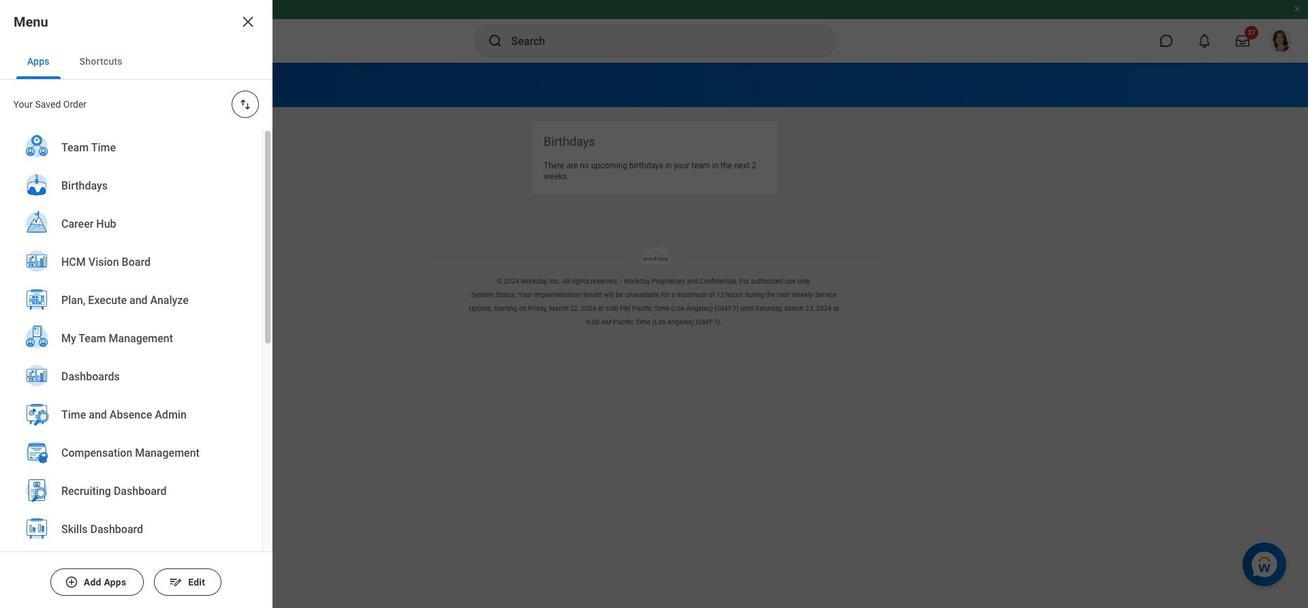 Task type: vqa. For each thing, say whether or not it's contained in the screenshot.
Director, associated with Beth
no



Task type: describe. For each thing, give the bounding box(es) containing it.
plus circle image
[[65, 575, 78, 589]]

x image
[[240, 14, 256, 30]]

notifications large image
[[1198, 34, 1212, 48]]



Task type: locate. For each thing, give the bounding box(es) containing it.
list
[[0, 129, 262, 608]]

search image
[[487, 33, 503, 49]]

footer
[[0, 246, 1309, 329]]

tab list
[[0, 44, 273, 80]]

text edit image
[[169, 575, 183, 589]]

main content
[[0, 63, 1309, 224]]

close environment banner image
[[1294, 5, 1302, 13]]

list inside global navigation dialog
[[0, 129, 262, 608]]

sort image
[[239, 97, 252, 111]]

profile logan mcneil element
[[1262, 26, 1301, 56]]

global navigation dialog
[[0, 0, 273, 608]]

banner
[[0, 0, 1309, 63]]

inbox large image
[[1237, 34, 1250, 48]]

learning admin image
[[23, 550, 61, 586]]



